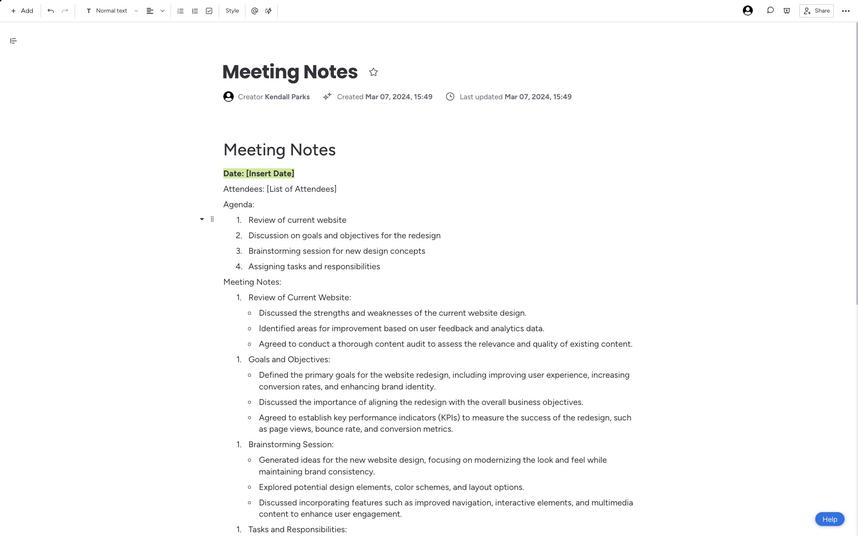 Task type: describe. For each thing, give the bounding box(es) containing it.
color
[[316, 386, 331, 394]]

layout
[[375, 386, 394, 394]]

design
[[264, 386, 284, 394]]

share button
[[800, 4, 834, 17]]

menu image
[[209, 216, 215, 222]]

add button
[[8, 4, 38, 18]]

undo ⌘+z image
[[47, 7, 55, 15]]

notes
[[243, 47, 287, 68]]

elements,
[[285, 386, 314, 394]]

meeting notes
[[178, 47, 287, 68]]

help button
[[816, 513, 845, 527]]

numbered list image
[[191, 7, 199, 15]]

share
[[816, 7, 831, 14]]

normal
[[96, 7, 115, 14]]

options.
[[396, 386, 420, 394]]

mention image
[[251, 6, 259, 15]]

dynamic values image
[[264, 7, 273, 15]]

v2 ellipsis image
[[843, 5, 850, 16]]



Task type: vqa. For each thing, say whether or not it's contained in the screenshot.
Dynamic values icon
yes



Task type: locate. For each thing, give the bounding box(es) containing it.
add
[[21, 7, 33, 15]]

help
[[823, 516, 838, 524]]

style button
[[222, 4, 243, 18]]

style
[[226, 7, 239, 14]]

Meeting Notes field
[[176, 47, 289, 68]]

checklist image
[[206, 7, 213, 15]]

normal text
[[96, 7, 127, 14]]

board activity image
[[743, 5, 754, 15]]

potential
[[235, 386, 262, 394]]

bulleted list image
[[177, 7, 185, 15]]

schemes,
[[333, 386, 361, 394]]

meeting
[[178, 47, 240, 68]]

explored
[[207, 386, 234, 394]]

explored potential design elements, color schemes, and layout options.
[[207, 386, 420, 394]]

text
[[117, 7, 127, 14]]

and
[[363, 386, 374, 394]]



